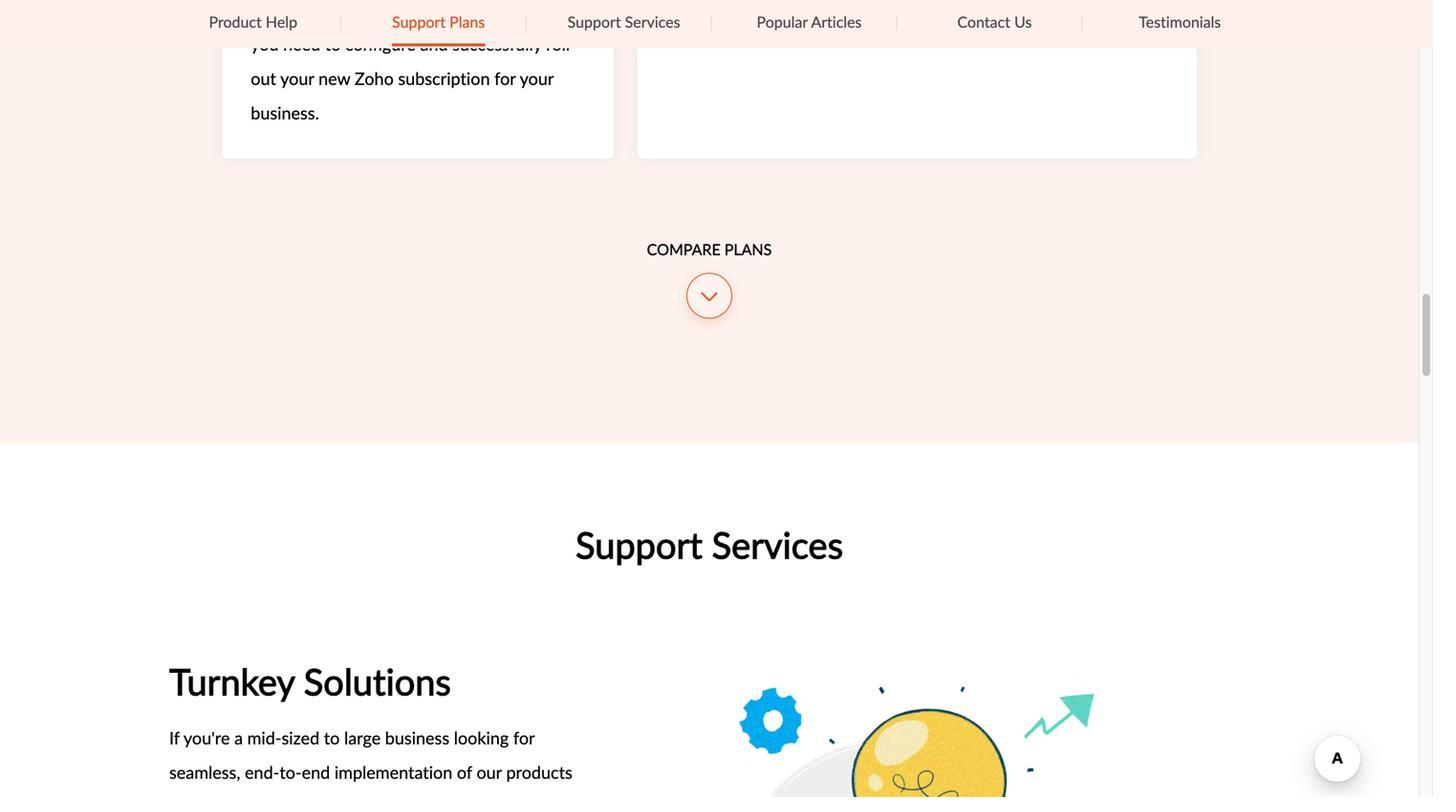 Task type: locate. For each thing, give the bounding box(es) containing it.
company,
[[233, 795, 305, 797]]

for
[[513, 726, 535, 750], [169, 795, 191, 797]]

access to all documented resources and developer guides.
[[695, 26, 1132, 50]]

business
[[385, 726, 450, 750]]

plans
[[725, 238, 772, 259]]

popular articles
[[757, 11, 862, 32]]

contact
[[957, 11, 1011, 32]]

support plans
[[392, 11, 485, 32]]

you're
[[183, 726, 230, 750]]

0 vertical spatial for
[[513, 726, 535, 750]]

product
[[209, 11, 262, 32]]

1 vertical spatial for
[[169, 795, 191, 797]]

for left your
[[169, 795, 191, 797]]

resources
[[891, 26, 964, 50]]

sized
[[282, 726, 319, 750]]

services
[[625, 11, 680, 32], [712, 520, 843, 569]]

us
[[1014, 11, 1032, 32]]

to left large
[[324, 726, 340, 750]]

seamless,
[[169, 761, 240, 785]]

end
[[302, 761, 330, 785]]

support services
[[568, 11, 680, 32], [576, 520, 843, 569]]

support inside 'link'
[[392, 11, 446, 32]]

support
[[392, 11, 446, 32], [568, 11, 621, 32], [576, 520, 703, 569]]

to
[[751, 26, 767, 50], [324, 726, 340, 750]]

1 vertical spatial to
[[324, 726, 340, 750]]

to left all
[[751, 26, 767, 50]]

1 horizontal spatial to
[[751, 26, 767, 50]]

your
[[195, 795, 228, 797]]

end-
[[245, 761, 280, 785]]

mid-
[[247, 726, 282, 750]]

0 vertical spatial to
[[751, 26, 767, 50]]

our
[[477, 761, 502, 785]]

popular articles link
[[757, 0, 862, 44]]

0 horizontal spatial services
[[625, 11, 680, 32]]

1 horizontal spatial services
[[712, 520, 843, 569]]

1 horizontal spatial for
[[513, 726, 535, 750]]

help
[[266, 11, 297, 32]]

0 horizontal spatial for
[[169, 795, 191, 797]]

0 horizontal spatial to
[[324, 726, 340, 750]]

for up products
[[513, 726, 535, 750]]

0 vertical spatial support services
[[568, 11, 680, 32]]

to-
[[280, 761, 302, 785]]

0 vertical spatial services
[[625, 11, 680, 32]]

a
[[234, 726, 243, 750]]

support for support plans 'link'
[[392, 11, 446, 32]]



Task type: vqa. For each thing, say whether or not it's contained in the screenshot.
bottom "for"
yes



Task type: describe. For each thing, give the bounding box(es) containing it.
support services link
[[568, 0, 680, 44]]

plans
[[450, 11, 485, 32]]

large
[[344, 726, 381, 750]]

if
[[169, 726, 180, 750]]

solutions
[[304, 656, 451, 706]]

turnkey
[[169, 656, 295, 706]]

to inside 'if you're a mid-sized to large business looking for seamless, end-to-end implementation of our products for your company,'
[[324, 726, 340, 750]]

testimonials link
[[1139, 0, 1221, 44]]

if you're a mid-sized to large business looking for seamless, end-to-end implementation of our products for your company,
[[169, 726, 573, 797]]

popular
[[757, 11, 808, 32]]

of
[[457, 761, 472, 785]]

looking
[[454, 726, 509, 750]]

1 vertical spatial services
[[712, 520, 843, 569]]

support plans link
[[392, 0, 485, 46]]

product help
[[209, 11, 297, 32]]

1 vertical spatial support services
[[576, 520, 843, 569]]

implementation
[[334, 761, 453, 785]]

developer
[[1000, 26, 1075, 50]]

support for support services link
[[568, 11, 621, 32]]

access
[[695, 26, 746, 50]]

testimonials
[[1139, 11, 1221, 32]]

compare plans
[[647, 238, 772, 259]]

articles
[[811, 11, 862, 32]]

guides.
[[1079, 26, 1132, 50]]

all
[[771, 26, 788, 50]]

product help link
[[209, 0, 297, 44]]

compare
[[647, 238, 721, 259]]

contact us
[[957, 11, 1032, 32]]

contact us link
[[957, 0, 1032, 44]]

documented
[[792, 26, 887, 50]]

and
[[968, 26, 996, 50]]

products
[[506, 761, 573, 785]]

turnkey solutions
[[169, 656, 451, 706]]



